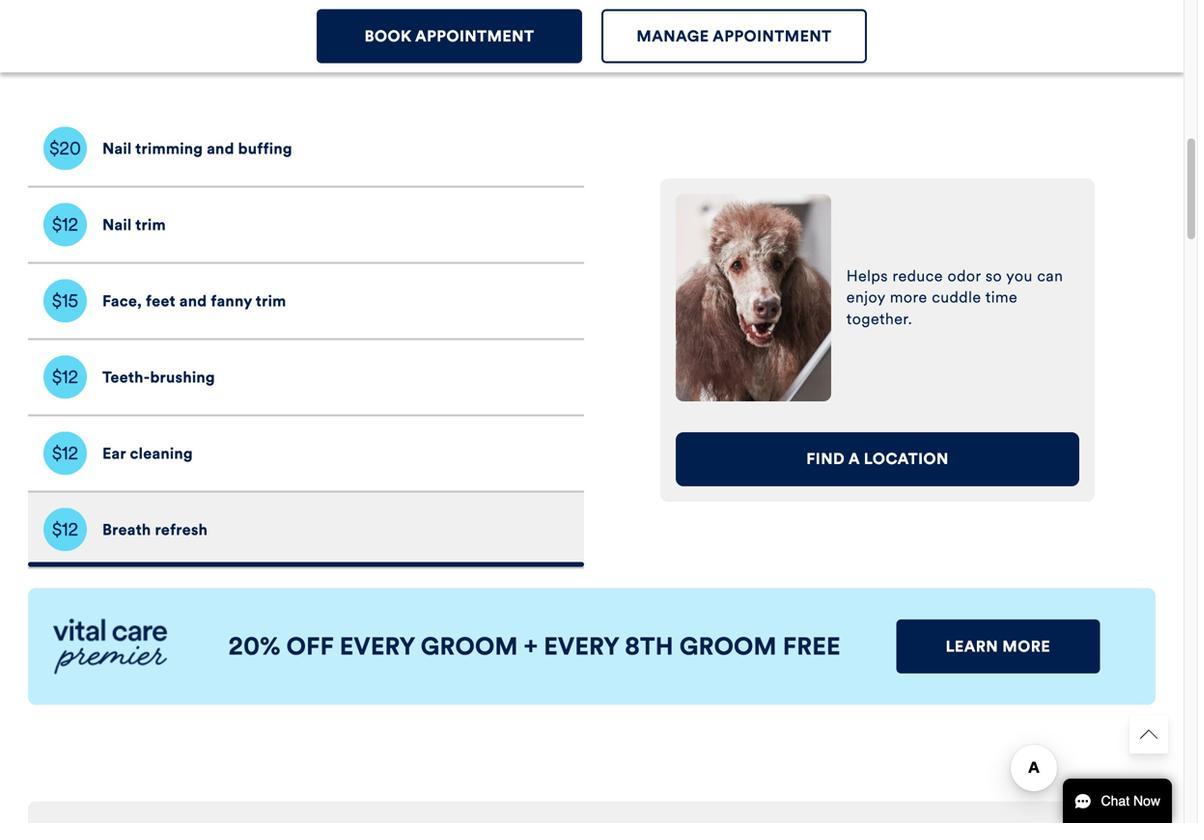 Task type: locate. For each thing, give the bounding box(es) containing it.
$12 left ear
[[52, 443, 78, 464]]

2 nail from the top
[[102, 215, 132, 234]]

you
[[1007, 267, 1033, 286]]

face, feet and fanny trim
[[102, 291, 286, 311]]

$12 left nail trim
[[52, 214, 78, 235]]

1 horizontal spatial groom
[[680, 632, 777, 662]]

trimming
[[135, 139, 203, 158]]

odor
[[948, 267, 981, 286]]

every right the +
[[544, 632, 619, 662]]

groom left the +
[[421, 632, 518, 662]]

a
[[849, 450, 860, 469]]

0 horizontal spatial every
[[340, 632, 415, 662]]

a
[[28, 43, 45, 72]]

services
[[174, 43, 290, 72]]

1 vertical spatial nail
[[102, 215, 132, 234]]

groom
[[421, 632, 518, 662], [680, 632, 777, 662]]

cleaning
[[130, 444, 193, 463]]

groom right the 8th
[[680, 632, 777, 662]]

nail right $20
[[102, 139, 132, 158]]

refresh
[[155, 520, 208, 540]]

nail trim
[[102, 215, 166, 234]]

reduce
[[893, 267, 943, 286]]

and for $15
[[179, 291, 207, 311]]

manage
[[637, 27, 709, 46]]

3 $12 from the top
[[52, 443, 78, 464]]

and left 'buffing'
[[207, 139, 234, 158]]

$15
[[52, 290, 78, 312]]

nail up face,
[[102, 215, 132, 234]]

trim
[[135, 215, 166, 234], [256, 291, 286, 311]]

and
[[207, 139, 234, 158], [179, 291, 207, 311]]

2 every from the left
[[544, 632, 619, 662]]

8th
[[625, 632, 674, 662]]

every right off
[[340, 632, 415, 662]]

ear
[[102, 444, 126, 463]]

a la carte services
[[28, 43, 290, 72]]

$12 for teeth-brushing
[[52, 367, 78, 388]]

appointment
[[415, 27, 534, 46]]

appointment
[[713, 27, 832, 46]]

$12 left teeth-
[[52, 367, 78, 388]]

location
[[864, 450, 949, 469]]

more
[[890, 288, 928, 307]]

$12
[[52, 214, 78, 235], [52, 367, 78, 388], [52, 443, 78, 464], [52, 519, 78, 541]]

1 vertical spatial and
[[179, 291, 207, 311]]

breath
[[102, 520, 151, 540]]

2 $12 from the top
[[52, 367, 78, 388]]

nail for $20
[[102, 139, 132, 158]]

and right feet
[[179, 291, 207, 311]]

nail for $12
[[102, 215, 132, 234]]

0 vertical spatial nail
[[102, 139, 132, 158]]

book appointment link
[[317, 9, 582, 63]]

0 horizontal spatial trim
[[135, 215, 166, 234]]

learn
[[946, 637, 999, 657]]

1 $12 from the top
[[52, 214, 78, 235]]

styled arrow button link
[[1130, 716, 1169, 754]]

1 groom from the left
[[421, 632, 518, 662]]

trim right fanny
[[256, 291, 286, 311]]

trim up feet
[[135, 215, 166, 234]]

scroll to top image
[[1141, 726, 1158, 744]]

$20
[[49, 138, 81, 159]]

nail
[[102, 139, 132, 158], [102, 215, 132, 234]]

more
[[1003, 637, 1051, 657]]

so
[[986, 267, 1003, 286]]

1 horizontal spatial trim
[[256, 291, 286, 311]]

book
[[365, 27, 412, 46]]

20%
[[229, 632, 281, 662]]

find a location
[[807, 450, 949, 469]]

4 $12 from the top
[[52, 519, 78, 541]]

and for $20
[[207, 139, 234, 158]]

every
[[340, 632, 415, 662], [544, 632, 619, 662]]

manage appointment
[[637, 27, 832, 46]]

0 vertical spatial and
[[207, 139, 234, 158]]

helps
[[847, 267, 888, 286]]

1 horizontal spatial every
[[544, 632, 619, 662]]

1 nail from the top
[[102, 139, 132, 158]]

0 horizontal spatial groom
[[421, 632, 518, 662]]

nail trimming and buffing
[[102, 139, 292, 158]]

face,
[[102, 291, 142, 311]]

$12 left breath
[[52, 519, 78, 541]]

helps reduce odor so you can enjoy more cuddle time together.
[[847, 267, 1064, 329]]



Task type: describe. For each thing, give the bounding box(es) containing it.
$12 for nail trim
[[52, 214, 78, 235]]

1 vertical spatial trim
[[256, 291, 286, 311]]

+
[[524, 632, 538, 662]]

buffing
[[238, 139, 292, 158]]

fanny
[[211, 291, 252, 311]]

2 groom from the left
[[680, 632, 777, 662]]

book appointment
[[365, 27, 534, 46]]

can
[[1038, 267, 1064, 286]]

manage appointment link
[[602, 9, 867, 63]]

feet
[[146, 291, 176, 311]]

ear cleaning
[[102, 444, 193, 463]]

la
[[51, 43, 81, 72]]

$12 for ear cleaning
[[52, 443, 78, 464]]

breath refresh
[[102, 520, 208, 540]]

find a location link
[[676, 432, 1080, 487]]

cuddle
[[932, 288, 982, 307]]

teeth-
[[102, 368, 150, 387]]

together.
[[847, 309, 913, 329]]

20% off every groom + every 8th groom free
[[229, 632, 841, 662]]

1 every from the left
[[340, 632, 415, 662]]

teeth-brushing
[[102, 368, 215, 387]]

learn more
[[946, 637, 1051, 657]]

enjoy
[[847, 288, 886, 307]]

learn more link
[[897, 620, 1100, 674]]

carte
[[87, 43, 168, 72]]

0 vertical spatial trim
[[135, 215, 166, 234]]

find
[[807, 450, 845, 469]]

brushing
[[150, 368, 215, 387]]

free
[[783, 632, 841, 662]]

off
[[287, 632, 334, 662]]

time
[[986, 288, 1018, 307]]

$12 for breath refresh
[[52, 519, 78, 541]]



Task type: vqa. For each thing, say whether or not it's contained in the screenshot.
the &
no



